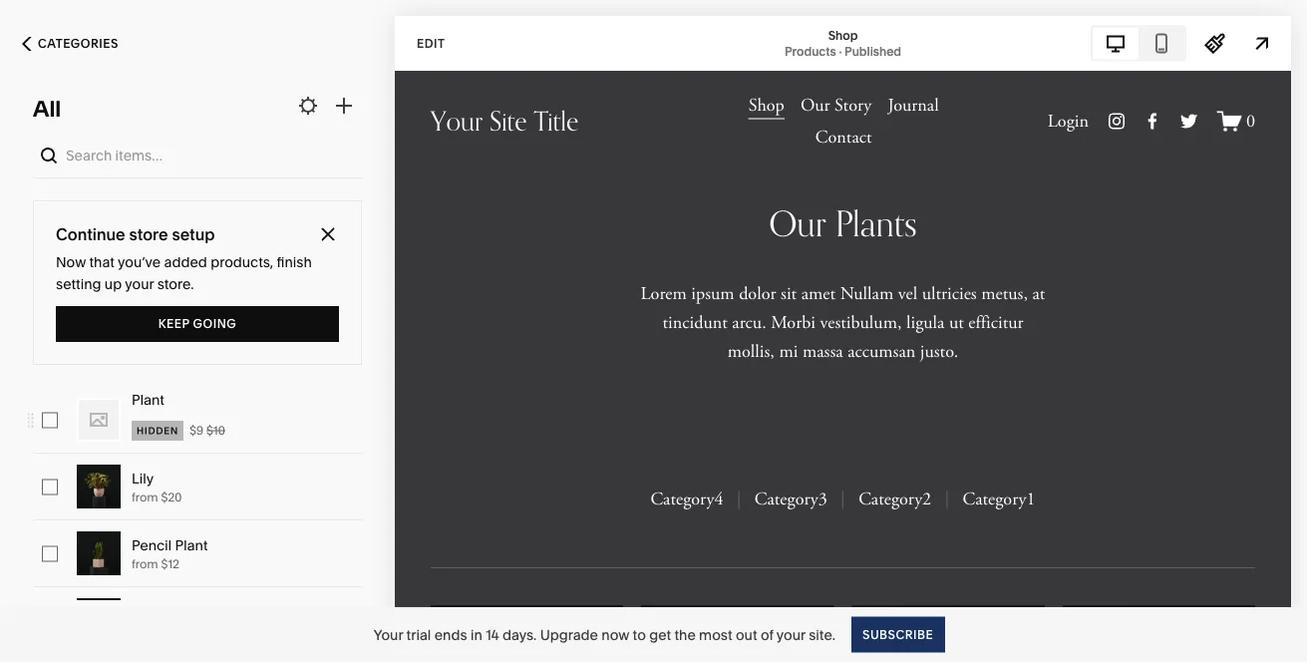 Task type: vqa. For each thing, say whether or not it's contained in the screenshot.
Store Settings dialog
no



Task type: locate. For each thing, give the bounding box(es) containing it.
hidden
[[137, 425, 179, 437]]

in
[[471, 626, 482, 643]]

0 vertical spatial your
[[125, 276, 154, 293]]

keep
[[158, 317, 190, 331]]

published
[[845, 44, 901, 58]]

your right 'of'
[[777, 626, 805, 643]]

keep going
[[158, 317, 237, 331]]

finish
[[277, 254, 312, 271]]

lily
[[132, 470, 154, 487]]

from
[[132, 490, 158, 505], [132, 557, 158, 571]]

from down lily
[[132, 490, 158, 505]]

products,
[[211, 254, 273, 271]]

shop products · published
[[785, 28, 901, 58]]

tab list
[[1093, 27, 1184, 59]]

plant inside pencil plant from $12
[[175, 537, 208, 554]]

1 vertical spatial from
[[132, 557, 158, 571]]

0 vertical spatial from
[[132, 490, 158, 505]]

lily from $20
[[132, 470, 182, 505]]

0 vertical spatial plant
[[132, 391, 164, 408]]

you've
[[118, 254, 161, 271]]

row group containing plant
[[0, 387, 395, 662]]

1 vertical spatial your
[[777, 626, 805, 643]]

plant
[[132, 391, 164, 408], [175, 537, 208, 554]]

subscribe button
[[851, 617, 944, 653]]

store
[[129, 224, 168, 244]]

that
[[89, 254, 115, 271]]

1 vertical spatial plant
[[175, 537, 208, 554]]

1 horizontal spatial plant
[[175, 537, 208, 554]]

1 from from the top
[[132, 490, 158, 505]]

subscribe
[[862, 627, 933, 642]]

keep going button
[[56, 306, 339, 342]]

your
[[125, 276, 154, 293], [777, 626, 805, 643]]

your down you've
[[125, 276, 154, 293]]

shop
[[828, 28, 858, 42]]

your trial ends in 14 days. upgrade now to get the most out of your site.
[[374, 626, 836, 643]]

row group
[[0, 387, 395, 662]]

plant up hidden
[[132, 391, 164, 408]]

·
[[839, 44, 842, 58]]

products
[[785, 44, 836, 58]]

0 horizontal spatial your
[[125, 276, 154, 293]]

up
[[105, 276, 122, 293]]

site.
[[809, 626, 836, 643]]

from down pencil
[[132, 557, 158, 571]]

$12
[[161, 557, 179, 571]]

upgrade
[[540, 626, 598, 643]]

your inside now that you've added products, finish setting up your store.
[[125, 276, 154, 293]]

0 horizontal spatial plant
[[132, 391, 164, 408]]

pencil plant from $12
[[132, 537, 208, 571]]

continue store setup
[[56, 224, 215, 244]]

days.
[[502, 626, 537, 643]]

plant up $12
[[175, 537, 208, 554]]

2 from from the top
[[132, 557, 158, 571]]



Task type: describe. For each thing, give the bounding box(es) containing it.
to
[[633, 626, 646, 643]]

$10
[[206, 423, 225, 438]]

going
[[193, 317, 237, 331]]

categories
[[38, 36, 119, 51]]

all
[[33, 95, 61, 122]]

now
[[56, 254, 86, 271]]

the
[[674, 626, 696, 643]]

$9 $10
[[190, 423, 225, 438]]

your
[[374, 626, 403, 643]]

out
[[736, 626, 757, 643]]

$20
[[161, 490, 182, 505]]

from inside pencil plant from $12
[[132, 557, 158, 571]]

setup
[[172, 224, 215, 244]]

get
[[649, 626, 671, 643]]

trial
[[406, 626, 431, 643]]

store.
[[157, 276, 194, 293]]

from inside lily from $20
[[132, 490, 158, 505]]

setting
[[56, 276, 101, 293]]

continue
[[56, 224, 125, 244]]

ends
[[434, 626, 467, 643]]

pencil
[[132, 537, 172, 554]]

most
[[699, 626, 732, 643]]

categories button
[[0, 22, 141, 66]]

added
[[164, 254, 207, 271]]

of
[[761, 626, 773, 643]]

$9
[[190, 423, 204, 438]]

Search items… text field
[[66, 134, 357, 177]]

14
[[486, 626, 499, 643]]

now that you've added products, finish setting up your store.
[[56, 254, 312, 293]]

1 horizontal spatial your
[[777, 626, 805, 643]]

edit
[[417, 36, 445, 50]]

now
[[602, 626, 629, 643]]

edit button
[[404, 25, 458, 62]]



